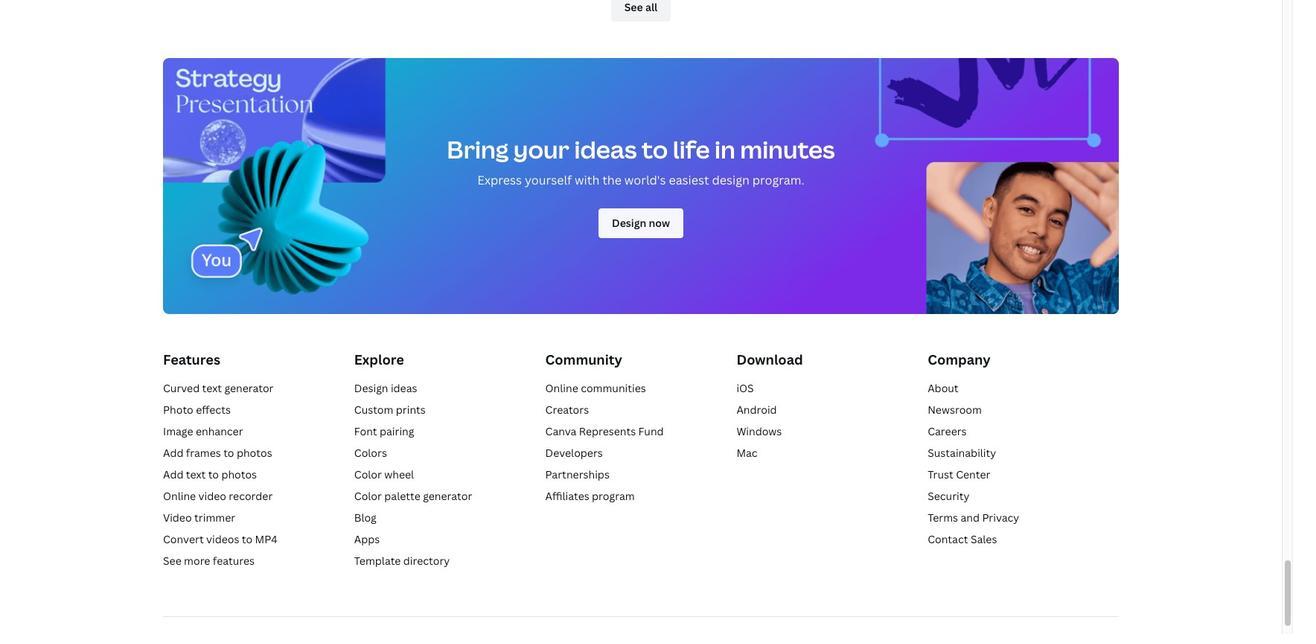 Task type: locate. For each thing, give the bounding box(es) containing it.
online video recorder link
[[163, 490, 273, 504]]

ideas
[[575, 134, 637, 166], [391, 382, 418, 396]]

contact
[[928, 533, 969, 547]]

0 vertical spatial text
[[202, 382, 222, 396]]

0 vertical spatial ideas
[[575, 134, 637, 166]]

online inside curved text generator photo effects image enhancer add frames to photos add text to photos online video recorder video trimmer convert videos to mp4 see more features
[[163, 490, 196, 504]]

generator up effects
[[225, 382, 274, 396]]

colors
[[354, 447, 387, 461]]

trust center link
[[928, 468, 991, 482]]

1 horizontal spatial online
[[546, 382, 579, 396]]

blog link
[[354, 511, 377, 525]]

program.
[[753, 172, 805, 188]]

ios link
[[737, 382, 754, 396]]

developers
[[546, 447, 603, 461]]

to down 'enhancer'
[[224, 447, 234, 461]]

custom
[[354, 403, 394, 417]]

online up video on the bottom of the page
[[163, 490, 196, 504]]

security
[[928, 490, 970, 504]]

mac link
[[737, 447, 758, 461]]

add up video on the bottom of the page
[[163, 468, 184, 482]]

1 vertical spatial add
[[163, 468, 184, 482]]

0 horizontal spatial generator
[[225, 382, 274, 396]]

generator right palette
[[423, 490, 473, 504]]

color palette generator link
[[354, 490, 473, 504]]

generator inside curved text generator photo effects image enhancer add frames to photos add text to photos online video recorder video trimmer convert videos to mp4 see more features
[[225, 382, 274, 396]]

easiest
[[669, 172, 710, 188]]

about
[[928, 382, 959, 396]]

1 vertical spatial ideas
[[391, 382, 418, 396]]

0 vertical spatial add
[[163, 447, 184, 461]]

text
[[202, 382, 222, 396], [186, 468, 206, 482]]

design
[[713, 172, 750, 188]]

video
[[199, 490, 226, 504]]

0 vertical spatial online
[[546, 382, 579, 396]]

program
[[592, 490, 635, 504]]

0 vertical spatial color
[[354, 468, 382, 482]]

template directory link
[[354, 555, 450, 569]]

trust
[[928, 468, 954, 482]]

1 horizontal spatial ideas
[[575, 134, 637, 166]]

add
[[163, 447, 184, 461], [163, 468, 184, 482]]

wheel
[[385, 468, 414, 482]]

convert videos to mp4 link
[[163, 533, 278, 547]]

mac
[[737, 447, 758, 461]]

privacy
[[983, 511, 1020, 525]]

add down "image"
[[163, 447, 184, 461]]

1 vertical spatial generator
[[423, 490, 473, 504]]

palette
[[385, 490, 421, 504]]

security link
[[928, 490, 970, 504]]

apps link
[[354, 533, 380, 547]]

explore
[[354, 351, 404, 369]]

windows
[[737, 425, 782, 439]]

and
[[961, 511, 980, 525]]

to left mp4 at the left of page
[[242, 533, 253, 547]]

pairing
[[380, 425, 415, 439]]

1 vertical spatial online
[[163, 490, 196, 504]]

developers link
[[546, 447, 603, 461]]

color up blog link
[[354, 490, 382, 504]]

careers link
[[928, 425, 967, 439]]

ios android windows mac
[[737, 382, 782, 461]]

frames
[[186, 447, 221, 461]]

add text to photos link
[[163, 468, 257, 482]]

canva represents fund link
[[546, 425, 664, 439]]

with
[[575, 172, 600, 188]]

minutes
[[741, 134, 836, 166]]

community
[[546, 351, 623, 369]]

bring
[[447, 134, 509, 166]]

2 add from the top
[[163, 468, 184, 482]]

video trimmer link
[[163, 511, 236, 525]]

prints
[[396, 403, 426, 417]]

convert
[[163, 533, 204, 547]]

add frames to photos link
[[163, 447, 272, 461]]

video
[[163, 511, 192, 525]]

1 horizontal spatial generator
[[423, 490, 473, 504]]

text up effects
[[202, 382, 222, 396]]

color down the colors 'link'
[[354, 468, 382, 482]]

design
[[354, 382, 388, 396]]

color
[[354, 468, 382, 482], [354, 490, 382, 504]]

0 horizontal spatial online
[[163, 490, 196, 504]]

features
[[163, 351, 220, 369]]

text down frames
[[186, 468, 206, 482]]

sustainability link
[[928, 447, 997, 461]]

see more features link
[[163, 555, 255, 569]]

to up world's
[[642, 134, 668, 166]]

generator inside design ideas custom prints font pairing colors color wheel color palette generator blog apps template directory
[[423, 490, 473, 504]]

0 vertical spatial generator
[[225, 382, 274, 396]]

0 horizontal spatial ideas
[[391, 382, 418, 396]]

your
[[514, 134, 570, 166]]

terms and privacy link
[[928, 511, 1020, 525]]

enhancer
[[196, 425, 243, 439]]

ideas up prints
[[391, 382, 418, 396]]

mp4
[[255, 533, 278, 547]]

color wheel link
[[354, 468, 414, 482]]

1 vertical spatial color
[[354, 490, 382, 504]]

online up creators
[[546, 382, 579, 396]]

to inside bring your ideas to life in minutes express yourself with the world's easiest design program.
[[642, 134, 668, 166]]

image enhancer link
[[163, 425, 243, 439]]

android link
[[737, 403, 777, 417]]

photos up recorder on the bottom left of page
[[222, 468, 257, 482]]

generator
[[225, 382, 274, 396], [423, 490, 473, 504]]

android
[[737, 403, 777, 417]]

online
[[546, 382, 579, 396], [163, 490, 196, 504]]

ideas up the
[[575, 134, 637, 166]]

photos down 'enhancer'
[[237, 447, 272, 461]]



Task type: vqa. For each thing, say whether or not it's contained in the screenshot.
joking
no



Task type: describe. For each thing, give the bounding box(es) containing it.
center
[[957, 468, 991, 482]]

newsroom
[[928, 403, 983, 417]]

sustainability
[[928, 447, 997, 461]]

to up video
[[208, 468, 219, 482]]

ideas inside bring your ideas to life in minutes express yourself with the world's easiest design program.
[[575, 134, 637, 166]]

partnerships
[[546, 468, 610, 482]]

features
[[213, 555, 255, 569]]

effects
[[196, 403, 231, 417]]

more
[[184, 555, 210, 569]]

creators link
[[546, 403, 589, 417]]

partnerships link
[[546, 468, 610, 482]]

template
[[354, 555, 401, 569]]

represents
[[579, 425, 636, 439]]

life
[[673, 134, 710, 166]]

about newsroom careers sustainability trust center security terms and privacy contact sales
[[928, 382, 1020, 547]]

see
[[163, 555, 182, 569]]

blog
[[354, 511, 377, 525]]

terms
[[928, 511, 959, 525]]

contact sales link
[[928, 533, 998, 547]]

videos
[[206, 533, 239, 547]]

ios
[[737, 382, 754, 396]]

custom prints link
[[354, 403, 426, 417]]

font pairing link
[[354, 425, 415, 439]]

newsroom link
[[928, 403, 983, 417]]

affiliates program link
[[546, 490, 635, 504]]

bring your ideas to life in minutes express yourself with the world's easiest design program.
[[447, 134, 836, 188]]

ideas inside design ideas custom prints font pairing colors color wheel color palette generator blog apps template directory
[[391, 382, 418, 396]]

apps
[[354, 533, 380, 547]]

company
[[928, 351, 991, 369]]

yourself
[[525, 172, 572, 188]]

online inside online communities creators canva represents fund developers partnerships affiliates program
[[546, 382, 579, 396]]

fund
[[639, 425, 664, 439]]

1 add from the top
[[163, 447, 184, 461]]

1 color from the top
[[354, 468, 382, 482]]

in
[[715, 134, 736, 166]]

design ideas link
[[354, 382, 418, 396]]

about link
[[928, 382, 959, 396]]

photo
[[163, 403, 194, 417]]

2 color from the top
[[354, 490, 382, 504]]

communities
[[581, 382, 646, 396]]

online communities creators canva represents fund developers partnerships affiliates program
[[546, 382, 664, 504]]

image
[[163, 425, 193, 439]]

canva
[[546, 425, 577, 439]]

photo effects link
[[163, 403, 231, 417]]

curved text generator link
[[163, 382, 274, 396]]

download
[[737, 351, 804, 369]]

1 vertical spatial photos
[[222, 468, 257, 482]]

world's
[[625, 172, 666, 188]]

directory
[[404, 555, 450, 569]]

trimmer
[[194, 511, 236, 525]]

colors link
[[354, 447, 387, 461]]

1 vertical spatial text
[[186, 468, 206, 482]]

recorder
[[229, 490, 273, 504]]

careers
[[928, 425, 967, 439]]

the
[[603, 172, 622, 188]]

windows link
[[737, 425, 782, 439]]

creators
[[546, 403, 589, 417]]

express
[[478, 172, 522, 188]]

sales
[[971, 533, 998, 547]]

font
[[354, 425, 377, 439]]

design ideas custom prints font pairing colors color wheel color palette generator blog apps template directory
[[354, 382, 473, 569]]

affiliates
[[546, 490, 590, 504]]

0 vertical spatial photos
[[237, 447, 272, 461]]

curved
[[163, 382, 200, 396]]



